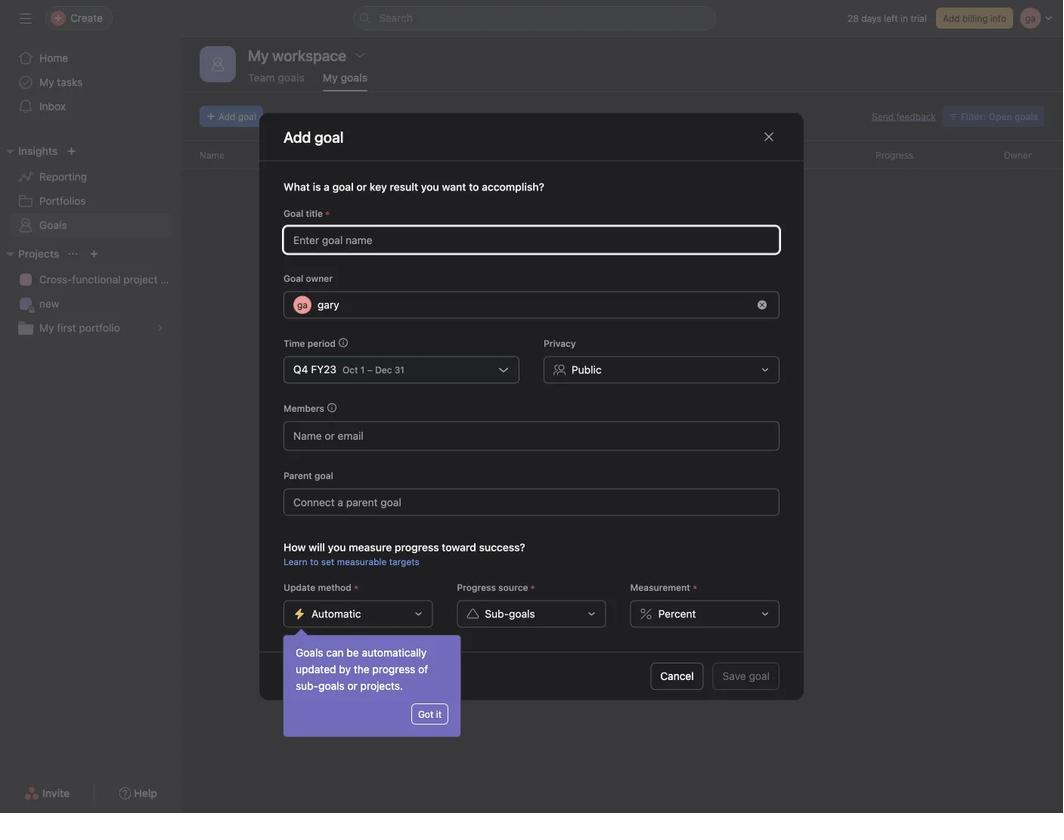 Task type: locate. For each thing, give the bounding box(es) containing it.
0 horizontal spatial time
[[284, 338, 305, 349]]

0 horizontal spatial progress
[[457, 583, 496, 593]]

1 vertical spatial period
[[308, 338, 336, 349]]

my left the first
[[39, 322, 54, 334]]

sub-goals
[[485, 608, 535, 620]]

name
[[200, 150, 224, 160]]

required image for sub-goals
[[528, 583, 537, 592]]

cancel button
[[651, 663, 704, 690]]

add up name
[[219, 111, 236, 122]]

remove image
[[758, 301, 767, 310]]

required image for measurement
[[690, 583, 699, 592]]

28 days left in trial
[[848, 13, 927, 23]]

owner
[[306, 273, 333, 284]]

1 vertical spatial goal
[[284, 273, 303, 284]]

progress
[[876, 150, 914, 160], [457, 583, 496, 593]]

by
[[339, 664, 351, 676]]

open goals
[[654, 352, 742, 374]]

progress up targets
[[395, 541, 439, 554]]

send feedback link
[[872, 110, 936, 123]]

members
[[284, 403, 324, 414]]

0 horizontal spatial required image
[[323, 209, 332, 218]]

goals
[[39, 219, 67, 231], [296, 647, 323, 659]]

goals inside goals can be automatically updated by the progress of sub-goals or projects.
[[296, 647, 323, 659]]

31
[[395, 365, 404, 375]]

goals inside dropdown button
[[509, 608, 535, 620]]

goals can be automatically updated by the progress of sub-goals or projects.
[[296, 647, 428, 693]]

my down my workspace
[[323, 71, 338, 84]]

what is a goal or key result you want to accomplish?
[[284, 181, 544, 193]]

0 vertical spatial goal
[[284, 208, 303, 219]]

a
[[324, 181, 330, 193]]

send
[[872, 111, 894, 122]]

progress for progress
[[876, 150, 914, 160]]

team goals
[[248, 71, 305, 84]]

insights element
[[0, 138, 181, 240]]

search
[[379, 12, 413, 24]]

0 vertical spatial required image
[[323, 209, 332, 218]]

0 vertical spatial period
[[724, 150, 751, 160]]

or down by
[[347, 680, 358, 693]]

goals can be automatically updated by the progress of sub-goals or projects. tooltip
[[284, 631, 461, 737]]

measurement
[[630, 583, 690, 593]]

goal
[[238, 111, 256, 122], [332, 181, 354, 193], [315, 471, 333, 481], [749, 670, 770, 683]]

filters
[[623, 437, 650, 449]]

required image for goal title
[[323, 209, 332, 218]]

add billing info
[[943, 13, 1006, 23]]

goal right save
[[749, 670, 770, 683]]

you up set
[[328, 541, 346, 554]]

automatic
[[312, 608, 361, 620]]

2 goal from the top
[[284, 273, 303, 284]]

goals inside insights element
[[39, 219, 67, 231]]

0 horizontal spatial time period
[[284, 338, 336, 349]]

my workspace
[[248, 46, 346, 64]]

goal left title
[[284, 208, 303, 219]]

required image up sub-goals dropdown button
[[528, 583, 537, 592]]

goals for my goals
[[341, 71, 368, 84]]

0 vertical spatial you
[[421, 181, 439, 193]]

goals for goals can be automatically updated by the progress of sub-goals or projects.
[[296, 647, 323, 659]]

0 vertical spatial time period
[[700, 150, 751, 160]]

it
[[436, 709, 442, 720]]

0 vertical spatial time
[[700, 150, 721, 160]]

1 vertical spatial progress
[[372, 664, 415, 676]]

you left want
[[421, 181, 439, 193]]

goal inside add goal button
[[238, 111, 256, 122]]

goal title
[[284, 208, 323, 219]]

home link
[[9, 46, 172, 70]]

required image down the 'a'
[[323, 209, 332, 218]]

send feedback
[[872, 111, 936, 122]]

goals down portfolios
[[39, 219, 67, 231]]

update
[[284, 583, 316, 593]]

goal right the 'a'
[[332, 181, 354, 193]]

1 horizontal spatial time period
[[700, 150, 751, 160]]

0 horizontal spatial goals
[[39, 219, 67, 231]]

0 horizontal spatial add
[[219, 111, 236, 122]]

q4
[[293, 363, 308, 376]]

parent
[[284, 471, 312, 481]]

clear filters button
[[584, 430, 660, 457]]

public button
[[544, 357, 780, 384]]

1 vertical spatial add
[[219, 111, 236, 122]]

goal for save goal
[[749, 670, 770, 683]]

2 required image from the left
[[528, 583, 537, 592]]

1 horizontal spatial period
[[724, 150, 751, 160]]

goals inside goals can be automatically updated by the progress of sub-goals or projects.
[[318, 680, 345, 693]]

my left tasks
[[39, 76, 54, 88]]

required image up percent dropdown button
[[690, 583, 699, 592]]

goal inside save goal button
[[749, 670, 770, 683]]

1 required image from the left
[[351, 583, 361, 592]]

dec
[[375, 365, 392, 375]]

portfolio
[[79, 322, 120, 334]]

progress down automatically
[[372, 664, 415, 676]]

clear
[[594, 437, 620, 449]]

1 vertical spatial you
[[328, 541, 346, 554]]

functional
[[72, 273, 121, 286]]

or inside goals can be automatically updated by the progress of sub-goals or projects.
[[347, 680, 358, 693]]

cross-functional project plan link
[[9, 268, 181, 292]]

my tasks link
[[9, 70, 172, 95]]

toward success?
[[442, 541, 525, 554]]

project
[[123, 273, 158, 286]]

28
[[848, 13, 859, 23]]

close this dialog image
[[763, 131, 775, 143]]

goal down team
[[238, 111, 256, 122]]

or left key
[[356, 181, 367, 193]]

my inside projects element
[[39, 322, 54, 334]]

period
[[724, 150, 751, 160], [308, 338, 336, 349]]

add
[[943, 13, 960, 23], [219, 111, 236, 122]]

progress up sub-
[[457, 583, 496, 593]]

add left billing
[[943, 13, 960, 23]]

billing
[[962, 13, 988, 23]]

projects
[[18, 248, 59, 260]]

1 horizontal spatial required image
[[690, 583, 699, 592]]

goals up updated
[[296, 647, 323, 659]]

1 vertical spatial time period
[[284, 338, 336, 349]]

left
[[884, 13, 898, 23]]

to
[[310, 557, 319, 568]]

feedback
[[896, 111, 936, 122]]

0 vertical spatial progress
[[876, 150, 914, 160]]

my first portfolio
[[39, 322, 120, 334]]

0 vertical spatial add
[[943, 13, 960, 23]]

my goals link
[[323, 71, 368, 91]]

1 horizontal spatial time
[[700, 150, 721, 160]]

method
[[318, 583, 351, 593]]

1 goal from the top
[[284, 208, 303, 219]]

0 vertical spatial progress
[[395, 541, 439, 554]]

1 horizontal spatial required image
[[528, 583, 537, 592]]

insights
[[18, 145, 58, 157]]

1 horizontal spatial goals
[[296, 647, 323, 659]]

goal for goal owner
[[284, 273, 303, 284]]

cross-functional project plan
[[39, 273, 181, 286]]

team goals link
[[248, 71, 305, 91]]

1 horizontal spatial you
[[421, 181, 439, 193]]

my inside global element
[[39, 76, 54, 88]]

required image down the learn to set measurable targets link
[[351, 583, 361, 592]]

progress down send feedback link at the right
[[876, 150, 914, 160]]

1 vertical spatial goals
[[296, 647, 323, 659]]

sub-
[[485, 608, 509, 620]]

1 vertical spatial time
[[284, 338, 305, 349]]

hide sidebar image
[[20, 12, 32, 24]]

1 horizontal spatial add
[[943, 13, 960, 23]]

1 horizontal spatial progress
[[876, 150, 914, 160]]

my
[[323, 71, 338, 84], [39, 76, 54, 88], [39, 322, 54, 334]]

progress inside goals can be automatically updated by the progress of sub-goals or projects.
[[372, 664, 415, 676]]

1 vertical spatial required image
[[690, 583, 699, 592]]

progress for progress source
[[457, 583, 496, 593]]

cancel
[[660, 670, 694, 683]]

add goal button
[[200, 106, 263, 127]]

goal left owner
[[284, 273, 303, 284]]

1 vertical spatial or
[[347, 680, 358, 693]]

invite
[[42, 788, 70, 800]]

0 horizontal spatial you
[[328, 541, 346, 554]]

–
[[367, 365, 373, 375]]

required image
[[323, 209, 332, 218], [690, 583, 699, 592]]

inbox link
[[9, 95, 172, 119]]

1 vertical spatial progress
[[457, 583, 496, 593]]

1
[[361, 365, 365, 375]]

goal right parent
[[315, 471, 333, 481]]

you
[[421, 181, 439, 193], [328, 541, 346, 554]]

oct
[[343, 365, 358, 375]]

sub-goals button
[[457, 601, 606, 628]]

clear filters
[[594, 437, 650, 449]]

0 vertical spatial goals
[[39, 219, 67, 231]]

required image
[[351, 583, 361, 592], [528, 583, 537, 592]]

q4 fy23 oct 1 – dec 31
[[293, 363, 404, 376]]

0 horizontal spatial required image
[[351, 583, 361, 592]]



Task type: describe. For each thing, give the bounding box(es) containing it.
updated
[[296, 664, 336, 676]]

in
[[901, 13, 908, 23]]

goal owner
[[284, 273, 333, 284]]

global element
[[0, 37, 181, 128]]

goal for parent goal
[[315, 471, 333, 481]]

any
[[621, 352, 650, 374]]

can
[[326, 647, 344, 659]]

progress inside how will you measure progress toward success? learn to set measurable targets
[[395, 541, 439, 554]]

targets
[[389, 557, 420, 568]]

plan
[[161, 273, 181, 286]]

goals for goals
[[39, 219, 67, 231]]

portfolios
[[39, 195, 86, 207]]

add goal
[[284, 128, 344, 146]]

projects button
[[0, 245, 59, 263]]

to accomplish?
[[469, 181, 544, 193]]

0 vertical spatial or
[[356, 181, 367, 193]]

parent goal
[[284, 471, 333, 481]]

got it
[[418, 709, 442, 720]]

set
[[321, 557, 334, 568]]

public
[[572, 364, 602, 376]]

source
[[498, 583, 528, 593]]

gary
[[318, 299, 339, 311]]

my tasks
[[39, 76, 83, 88]]

insights button
[[0, 142, 58, 160]]

fy23
[[311, 363, 336, 376]]

search button
[[353, 6, 716, 30]]

how will you measure progress toward success? learn to set measurable targets
[[284, 541, 525, 568]]

search list box
[[353, 6, 716, 30]]

team
[[248, 71, 275, 84]]

owner
[[1004, 150, 1032, 160]]

automatically
[[362, 647, 427, 659]]

add goal
[[219, 111, 256, 122]]

reporting
[[39, 171, 87, 183]]

you inside how will you measure progress toward success? learn to set measurable targets
[[328, 541, 346, 554]]

cross-
[[39, 273, 72, 286]]

goals for team goals
[[278, 71, 305, 84]]

key
[[370, 181, 387, 193]]

progress source
[[457, 583, 528, 593]]

learn
[[284, 557, 308, 568]]

percent
[[658, 608, 696, 620]]

Name or email text field
[[293, 427, 375, 445]]

required image for automatic
[[351, 583, 361, 592]]

percent button
[[630, 601, 780, 628]]

goal for goal title
[[284, 208, 303, 219]]

inbox
[[39, 100, 66, 113]]

you don't own any open goals
[[503, 352, 742, 374]]

Enter goal name text field
[[284, 226, 780, 254]]

save goal
[[723, 670, 770, 683]]

my first portfolio link
[[9, 316, 172, 340]]

will
[[309, 541, 325, 554]]

save
[[723, 670, 746, 683]]

is
[[313, 181, 321, 193]]

own
[[583, 352, 617, 374]]

days
[[862, 13, 881, 23]]

learn to set measurable targets link
[[284, 557, 420, 568]]

add for add billing info
[[943, 13, 960, 23]]

update method
[[284, 583, 351, 593]]

Connect a parent goal text field
[[284, 489, 780, 516]]

projects element
[[0, 240, 181, 343]]

my for my first portfolio
[[39, 322, 54, 334]]

what
[[284, 181, 310, 193]]

of
[[418, 664, 428, 676]]

how
[[284, 541, 306, 554]]

ga
[[297, 300, 308, 310]]

my for my tasks
[[39, 76, 54, 88]]

sub-
[[296, 680, 318, 693]]

result
[[390, 181, 418, 193]]

save goal button
[[713, 663, 780, 690]]

reporting link
[[9, 165, 172, 189]]

got it button
[[411, 704, 448, 725]]

0 horizontal spatial period
[[308, 338, 336, 349]]

tasks
[[57, 76, 83, 88]]

goals link
[[9, 213, 172, 237]]

new link
[[9, 292, 172, 316]]

home
[[39, 52, 68, 64]]

measurable
[[337, 557, 387, 568]]

measure
[[349, 541, 392, 554]]

you
[[503, 352, 533, 374]]

my for my goals
[[323, 71, 338, 84]]

add billing info button
[[936, 8, 1013, 29]]

goal for add goal
[[238, 111, 256, 122]]

the
[[354, 664, 369, 676]]

privacy
[[544, 338, 576, 349]]

add for add goal
[[219, 111, 236, 122]]

goals for sub-goals
[[509, 608, 535, 620]]

want
[[442, 181, 466, 193]]

projects.
[[360, 680, 403, 693]]



Task type: vqa. For each thing, say whether or not it's contained in the screenshot.
Cross- at the top left of the page
yes



